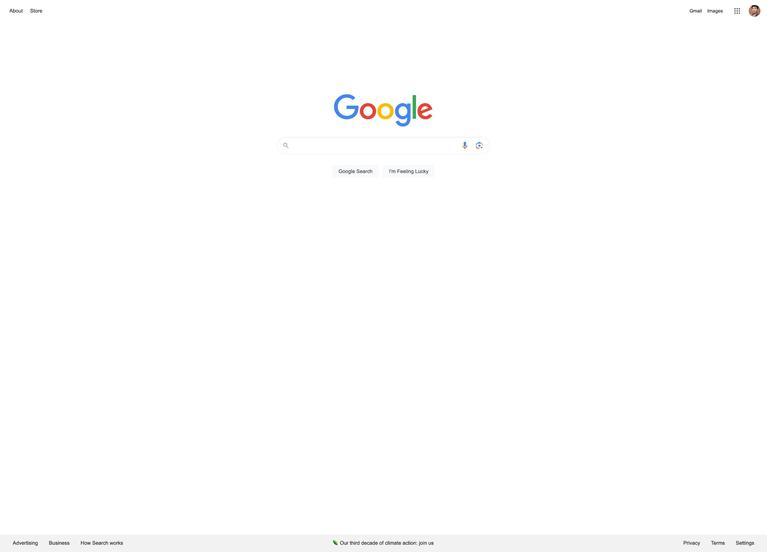 Task type: vqa. For each thing, say whether or not it's contained in the screenshot.
Search by image
yes



Task type: describe. For each thing, give the bounding box(es) containing it.
search by voice image
[[461, 141, 470, 150]]



Task type: locate. For each thing, give the bounding box(es) containing it.
google image
[[334, 94, 434, 128]]

search by image image
[[476, 141, 484, 150]]

None search field
[[7, 135, 761, 186]]



